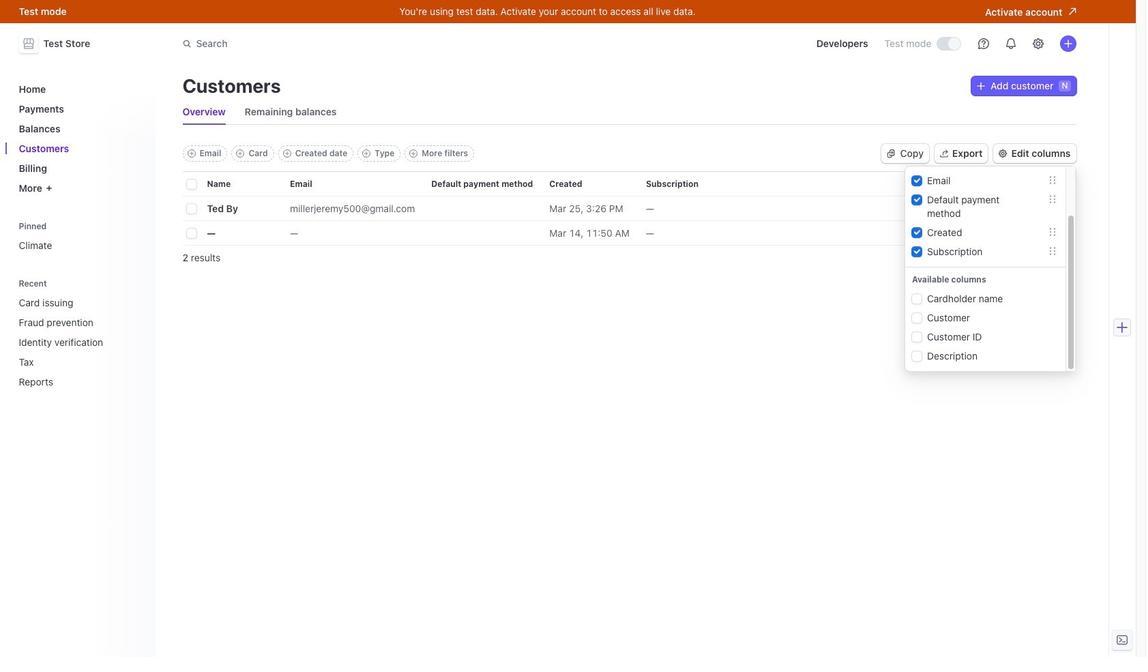 Task type: locate. For each thing, give the bounding box(es) containing it.
pinned element
[[13, 217, 147, 257]]

Test mode checkbox
[[937, 38, 960, 50]]

Select item checkbox
[[187, 229, 196, 238]]

toolbar
[[183, 145, 474, 162]]

settings image
[[1033, 38, 1044, 49]]

help image
[[978, 38, 989, 49]]

None search field
[[174, 31, 559, 56]]

add card image
[[236, 149, 245, 158]]

clear history image
[[133, 279, 142, 288]]

None checkbox
[[912, 176, 922, 186], [912, 195, 922, 205], [912, 228, 922, 238], [912, 294, 922, 304], [912, 176, 922, 186], [912, 195, 922, 205], [912, 228, 922, 238], [912, 294, 922, 304]]

None checkbox
[[912, 247, 922, 257], [912, 313, 922, 323], [912, 332, 922, 342], [912, 351, 922, 361], [912, 247, 922, 257], [912, 313, 922, 323], [912, 332, 922, 342], [912, 351, 922, 361]]

tab list
[[183, 100, 1076, 125]]

add more filters image
[[410, 149, 418, 158]]

recent element
[[13, 274, 147, 393], [13, 291, 147, 393]]

1 recent element from the top
[[13, 274, 147, 393]]

Search text field
[[174, 31, 559, 56]]



Task type: vqa. For each thing, say whether or not it's contained in the screenshot.
OS related to 69.121.203.230
no



Task type: describe. For each thing, give the bounding box(es) containing it.
add type image
[[363, 149, 371, 158]]

edit pins image
[[133, 222, 142, 230]]

add created date image
[[283, 149, 291, 158]]

add email image
[[187, 149, 195, 158]]

svg image
[[977, 82, 985, 90]]

Select All checkbox
[[187, 180, 196, 189]]

notifications image
[[1005, 38, 1016, 49]]

2 recent element from the top
[[13, 291, 147, 393]]

core navigation links element
[[13, 78, 147, 199]]

Select item checkbox
[[187, 204, 196, 214]]

svg image
[[887, 149, 895, 158]]



